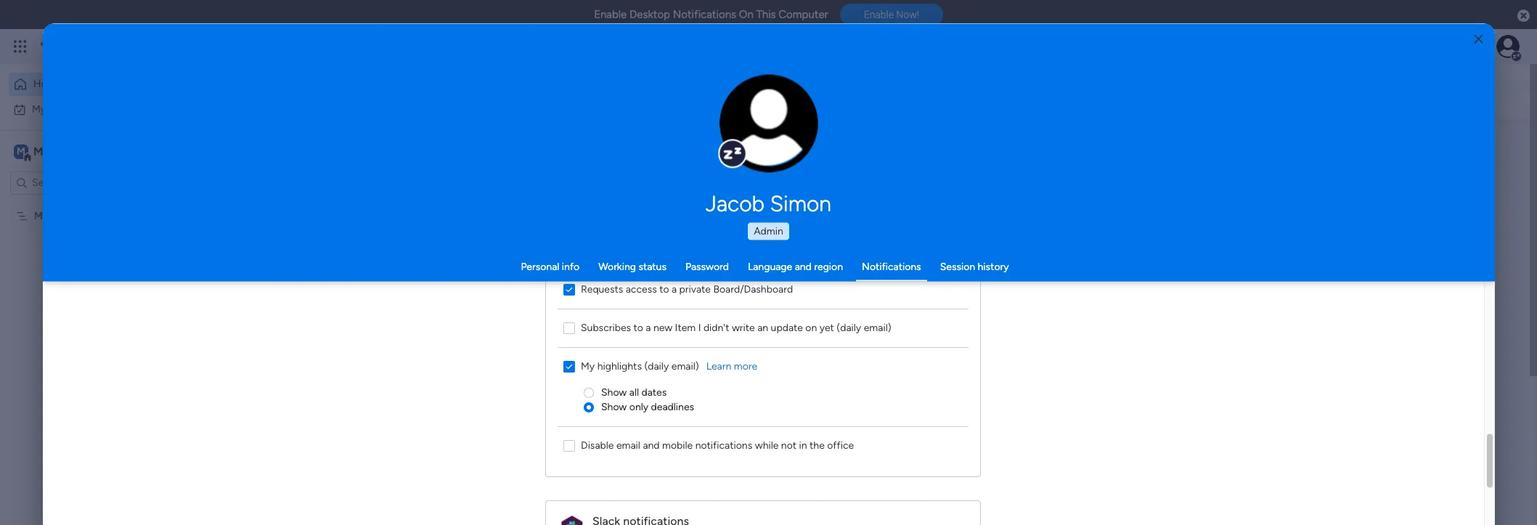 Task type: locate. For each thing, give the bounding box(es) containing it.
main
[[33, 144, 59, 158]]

my inside button
[[32, 103, 46, 115]]

admin
[[754, 224, 783, 237]]

show for show all dates
[[601, 387, 627, 399]]

notifications right region
[[862, 260, 921, 272]]

(daily
[[837, 322, 861, 334], [644, 361, 669, 373]]

my board list box
[[0, 200, 185, 424]]

i
[[698, 322, 701, 334]]

start
[[520, 497, 544, 511]]

a left new
[[646, 322, 651, 334]]

working status link
[[599, 260, 667, 272]]

enable left now!
[[864, 9, 894, 21]]

0 horizontal spatial enable
[[594, 8, 627, 21]]

1 vertical spatial notifications
[[862, 260, 921, 272]]

1 vertical spatial to
[[634, 322, 643, 334]]

this
[[756, 8, 776, 21]]

notifications link
[[862, 260, 921, 272]]

workspace image
[[14, 143, 28, 159]]

in
[[799, 440, 807, 452]]

1 horizontal spatial notifications
[[862, 260, 921, 272]]

to right access
[[660, 284, 669, 296]]

0 vertical spatial my
[[32, 103, 46, 115]]

status
[[639, 260, 667, 272]]

password link
[[685, 260, 729, 272]]

to
[[660, 284, 669, 296], [634, 322, 643, 334]]

1 horizontal spatial email)
[[864, 322, 892, 334]]

enable left desktop on the left of page
[[594, 8, 627, 21]]

my board
[[34, 210, 77, 222]]

email
[[616, 440, 640, 452]]

option
[[0, 203, 185, 206]]

1 vertical spatial my
[[34, 210, 48, 222]]

1 vertical spatial email)
[[672, 361, 699, 373]]

2 horizontal spatial and
[[795, 260, 812, 272]]

jacob simon image
[[1497, 35, 1520, 58]]

my left board
[[34, 210, 48, 222]]

a
[[672, 284, 677, 296], [646, 322, 651, 334]]

1 show from the top
[[601, 387, 627, 399]]

1 horizontal spatial enable
[[864, 9, 894, 21]]

email) right the yet
[[864, 322, 892, 334]]

show for show only deadlines
[[601, 401, 627, 414]]

mobile
[[662, 440, 693, 452]]

show
[[601, 387, 627, 399], [601, 401, 627, 414]]

and left region
[[795, 260, 812, 272]]

a left private
[[672, 284, 677, 296]]

(daily right the yet
[[837, 322, 861, 334]]

invite
[[378, 497, 407, 511]]

jacob simon button
[[569, 190, 968, 216]]

change
[[738, 131, 771, 142]]

show left all
[[601, 387, 627, 399]]

desktop
[[630, 8, 670, 21]]

main workspace
[[33, 144, 119, 158]]

enable
[[594, 8, 627, 21], [864, 9, 894, 21]]

and right email
[[643, 440, 660, 452]]

1 vertical spatial show
[[601, 401, 627, 414]]

disable
[[581, 440, 614, 452]]

and left the "start"
[[498, 497, 517, 511]]

my inside list box
[[34, 210, 48, 222]]

0 horizontal spatial to
[[634, 322, 643, 334]]

the
[[810, 440, 825, 452]]

0 vertical spatial email)
[[864, 322, 892, 334]]

subscribes
[[581, 322, 631, 334]]

on
[[806, 322, 817, 334]]

while
[[755, 440, 779, 452]]

private
[[679, 284, 711, 296]]

update
[[771, 322, 803, 334]]

my
[[32, 103, 46, 115], [34, 210, 48, 222], [581, 361, 595, 373]]

close image
[[1475, 34, 1483, 45]]

region
[[814, 260, 843, 272]]

region
[[546, 0, 980, 477]]

didn't
[[704, 322, 729, 334]]

2 vertical spatial and
[[498, 497, 517, 511]]

(daily up dates
[[644, 361, 669, 373]]

my for my board
[[34, 210, 48, 222]]

1 vertical spatial (daily
[[644, 361, 669, 373]]

info
[[562, 260, 580, 272]]

more
[[734, 361, 758, 373]]

office
[[827, 440, 854, 452]]

and
[[795, 260, 812, 272], [643, 440, 660, 452], [498, 497, 517, 511]]

0 vertical spatial a
[[672, 284, 677, 296]]

simon
[[770, 190, 831, 216]]

show down show all dates
[[601, 401, 627, 414]]

highlights
[[597, 361, 642, 373]]

1 horizontal spatial and
[[643, 440, 660, 452]]

email) left learn
[[672, 361, 699, 373]]

personal info link
[[521, 260, 580, 272]]

2 show from the top
[[601, 401, 627, 414]]

notifications left on
[[673, 8, 736, 21]]

region containing requests access to a private board/dashboard
[[546, 0, 980, 477]]

learn more link
[[706, 360, 758, 374]]

notifications
[[673, 8, 736, 21], [862, 260, 921, 272]]

yet
[[820, 322, 834, 334]]

teammates
[[436, 497, 495, 511]]

email)
[[864, 322, 892, 334], [672, 361, 699, 373]]

2 vertical spatial my
[[581, 361, 595, 373]]

my inside 'region'
[[581, 361, 595, 373]]

0 horizontal spatial a
[[646, 322, 651, 334]]

change profile picture
[[738, 131, 800, 154]]

enable now! button
[[840, 4, 943, 26]]

0 horizontal spatial (daily
[[644, 361, 669, 373]]

0 vertical spatial to
[[660, 284, 669, 296]]

board
[[51, 210, 77, 222]]

my left 'highlights'
[[581, 361, 595, 373]]

0 horizontal spatial notifications
[[673, 8, 736, 21]]

select product image
[[13, 39, 28, 54]]

session
[[940, 260, 975, 272]]

disable email and mobile notifications while not in the office
[[581, 440, 854, 452]]

to left new
[[634, 322, 643, 334]]

enable inside button
[[864, 9, 894, 21]]

all
[[629, 387, 639, 399]]

requests access to a private board/dashboard
[[581, 284, 793, 296]]

0 vertical spatial show
[[601, 387, 627, 399]]

my left work in the top of the page
[[32, 103, 46, 115]]

change profile picture button
[[720, 74, 818, 173]]

1 horizontal spatial (daily
[[837, 322, 861, 334]]

0 horizontal spatial email)
[[672, 361, 699, 373]]

Search in workspace field
[[31, 174, 121, 191]]

my for my highlights (daily email)
[[581, 361, 595, 373]]



Task type: describe. For each thing, give the bounding box(es) containing it.
my highlights (daily email)
[[581, 361, 699, 373]]

item
[[675, 322, 696, 334]]

working status
[[599, 260, 667, 272]]

m
[[17, 145, 25, 157]]

deadlines
[[651, 401, 694, 414]]

password
[[685, 260, 729, 272]]

home
[[33, 78, 61, 90]]

enable for enable desktop notifications on this computer
[[594, 8, 627, 21]]

my work button
[[9, 98, 156, 121]]

only
[[629, 401, 649, 414]]

learn more
[[706, 361, 758, 373]]

session history link
[[940, 260, 1009, 272]]

history
[[978, 260, 1009, 272]]

show only deadlines
[[601, 401, 694, 414]]

write
[[732, 322, 755, 334]]

notifications
[[695, 440, 753, 452]]

session history
[[940, 260, 1009, 272]]

enable now!
[[864, 9, 919, 21]]

0 vertical spatial notifications
[[673, 8, 736, 21]]

invite your teammates and start collaborating
[[378, 497, 616, 511]]

jacob
[[706, 190, 765, 216]]

1 image
[[1325, 30, 1338, 46]]

show all dates
[[601, 387, 667, 399]]

workspace selection element
[[14, 143, 121, 162]]

enable for enable now!
[[864, 9, 894, 21]]

not
[[781, 440, 797, 452]]

language and region link
[[748, 260, 843, 272]]

working
[[599, 260, 636, 272]]

1 horizontal spatial to
[[660, 284, 669, 296]]

language and region
[[748, 260, 843, 272]]

1 vertical spatial and
[[643, 440, 660, 452]]

enable desktop notifications on this computer
[[594, 8, 828, 21]]

an
[[758, 322, 768, 334]]

dapulse close image
[[1518, 9, 1530, 23]]

profile
[[773, 131, 800, 142]]

requests
[[581, 284, 623, 296]]

my work
[[32, 103, 71, 115]]

board/dashboard
[[713, 284, 793, 296]]

subscribes to a new item i didn't write an update on yet (daily email)
[[581, 322, 892, 334]]

dates
[[642, 387, 667, 399]]

new
[[654, 322, 673, 334]]

1 horizontal spatial a
[[672, 284, 677, 296]]

home button
[[9, 73, 156, 96]]

0 vertical spatial (daily
[[837, 322, 861, 334]]

personal info
[[521, 260, 580, 272]]

workspace
[[62, 144, 119, 158]]

1 vertical spatial a
[[646, 322, 651, 334]]

computer
[[779, 8, 828, 21]]

0 vertical spatial and
[[795, 260, 812, 272]]

0 horizontal spatial and
[[498, 497, 517, 511]]

work
[[48, 103, 71, 115]]

my for my work
[[32, 103, 46, 115]]

your
[[410, 497, 433, 511]]

personal
[[521, 260, 559, 272]]

access
[[626, 284, 657, 296]]

collaborating
[[547, 497, 616, 511]]

jacob simon
[[706, 190, 831, 216]]

learn
[[706, 361, 732, 373]]

now!
[[896, 9, 919, 21]]

on
[[739, 8, 754, 21]]

language
[[748, 260, 792, 272]]

picture
[[754, 143, 784, 154]]



Task type: vqa. For each thing, say whether or not it's contained in the screenshot.
(daily
yes



